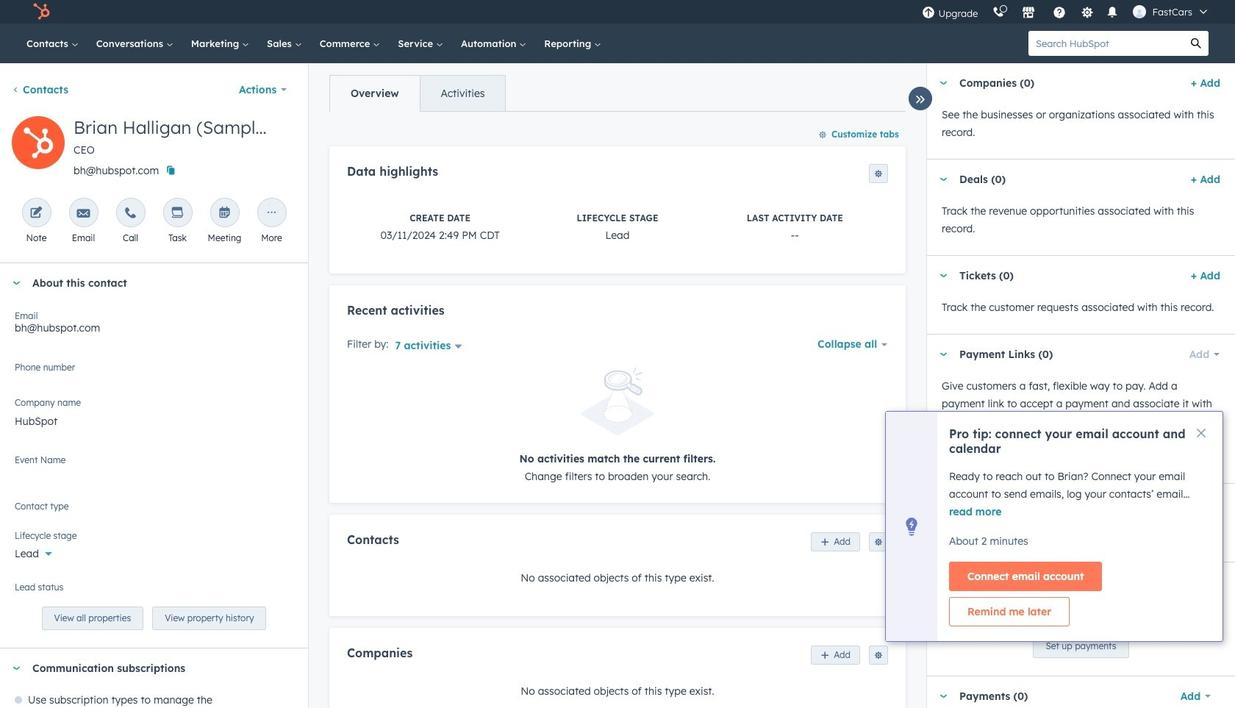 Task type: locate. For each thing, give the bounding box(es) containing it.
3 caret image from the top
[[939, 581, 948, 584]]

task image
[[171, 207, 184, 221]]

christina overa image
[[1134, 5, 1147, 18]]

None text field
[[15, 360, 294, 389], [15, 452, 294, 482], [15, 360, 294, 389], [15, 452, 294, 482]]

None text field
[[15, 406, 294, 435]]

note image
[[30, 207, 43, 221]]

4 caret image from the top
[[939, 695, 948, 698]]

alert
[[347, 368, 889, 485]]

menu
[[915, 0, 1218, 24]]

caret image
[[939, 81, 948, 85], [939, 274, 948, 278], [12, 281, 21, 285], [939, 353, 948, 356], [12, 667, 21, 671]]

1 caret image from the top
[[939, 178, 948, 181]]

Search HubSpot search field
[[1029, 31, 1184, 56]]

caret image
[[939, 178, 948, 181], [939, 502, 948, 506], [939, 581, 948, 584], [939, 695, 948, 698]]

more image
[[265, 207, 278, 221]]

email image
[[77, 207, 90, 221]]

call image
[[124, 207, 137, 221]]

navigation
[[330, 75, 506, 112]]



Task type: describe. For each thing, give the bounding box(es) containing it.
marketplaces image
[[1023, 7, 1036, 20]]

2 caret image from the top
[[939, 502, 948, 506]]

meeting image
[[218, 207, 231, 221]]

close image
[[1198, 429, 1206, 438]]



Task type: vqa. For each thing, say whether or not it's contained in the screenshot.
Close image
yes



